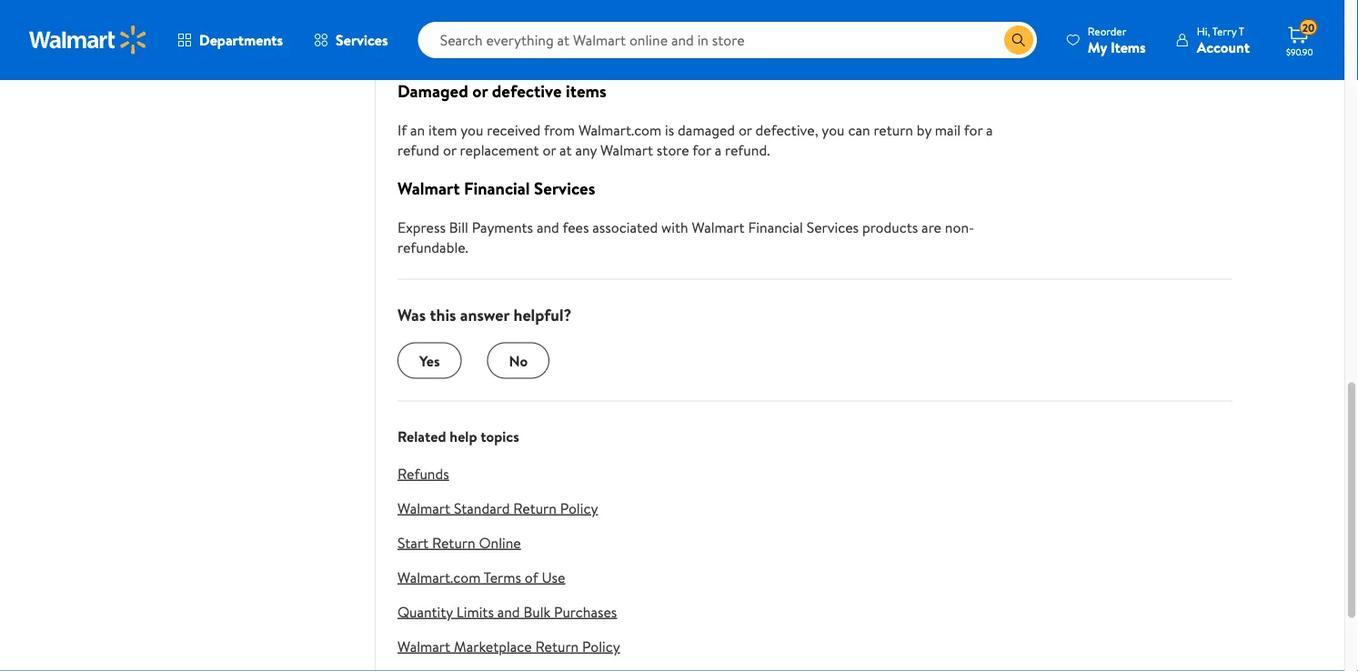 Task type: vqa. For each thing, say whether or not it's contained in the screenshot.
Deals to the middle
no



Task type: describe. For each thing, give the bounding box(es) containing it.
refund
[[398, 140, 440, 160]]

returned,
[[725, 22, 784, 42]]

start return online link
[[398, 534, 521, 554]]

be
[[706, 22, 722, 42]]

review the exceptions on our corporate return policy page
[[398, 22, 969, 62]]

services button
[[299, 18, 404, 62]]

damaged
[[678, 120, 735, 140]]

policy for standard
[[560, 499, 598, 519]]

products
[[863, 218, 919, 238]]

payments
[[472, 218, 533, 238]]

or right refund
[[443, 140, 457, 160]]

with
[[662, 218, 689, 238]]

can
[[849, 120, 871, 140]]

an
[[410, 120, 425, 140]]

return inside "if an item you received from walmart.com is damaged or defective, you can return by mail for a refund or replacement or at any walmart store for a refund."
[[874, 120, 914, 140]]

walmart standard return policy
[[398, 499, 598, 519]]

items inside you're able to return or replace items purchased in store at your nearest walmart store within 90 days of receipt. to ensure your in-store item may be returned,
[[596, 2, 630, 22]]

yes button
[[398, 343, 462, 380]]

search icon image
[[1012, 33, 1026, 47]]

walmart standard return policy link
[[398, 499, 598, 519]]

review
[[787, 22, 829, 42]]

1 horizontal spatial a
[[987, 120, 994, 140]]

or left defective
[[473, 79, 488, 103]]

within
[[943, 2, 981, 22]]

0 vertical spatial financial
[[464, 177, 530, 201]]

or inside you're able to return or replace items purchased in store at your nearest walmart store within 90 days of receipt. to ensure your in-store item may be returned,
[[529, 2, 543, 22]]

walmart marketplace return policy
[[398, 637, 620, 657]]

mail
[[935, 120, 961, 140]]

standard
[[454, 499, 510, 519]]

store right . in the top left of the page
[[609, 22, 641, 42]]

items
[[1111, 37, 1147, 57]]

store right the in
[[717, 2, 749, 22]]

policy for marketplace
[[583, 637, 620, 657]]

use
[[542, 568, 566, 588]]

no button
[[487, 343, 550, 380]]

defective,
[[756, 120, 819, 140]]

departments button
[[162, 18, 299, 62]]

20
[[1303, 20, 1315, 35]]

store inside "if an item you received from walmart.com is damaged or defective, you can return by mail for a refund or replacement or at any walmart store for a refund."
[[657, 140, 690, 160]]

on
[[928, 22, 944, 42]]

yes
[[420, 351, 440, 371]]

express
[[398, 218, 446, 238]]

express bill payments and fees associated with walmart financial services products are non- refundable.
[[398, 218, 975, 258]]

refunds link
[[398, 464, 449, 484]]

Walmart Site-Wide search field
[[418, 22, 1037, 58]]

any
[[576, 140, 597, 160]]

review the exceptions on our corporate return policy page link
[[398, 22, 969, 62]]

walmart.com terms of use link
[[398, 568, 566, 588]]

marketplace
[[454, 637, 532, 657]]

no
[[509, 351, 528, 371]]

walmart down refunds link
[[398, 499, 451, 519]]

return down bulk
[[536, 637, 579, 657]]

bulk
[[524, 603, 551, 623]]

if an item you received from walmart.com is damaged or defective, you can return by mail for a refund or replacement or at any walmart store for a refund.
[[398, 120, 994, 160]]

start return online
[[398, 534, 521, 554]]

terry
[[1213, 23, 1237, 39]]

item inside "if an item you received from walmart.com is damaged or defective, you can return by mail for a refund or replacement or at any walmart store for a refund."
[[429, 120, 457, 140]]

90
[[985, 2, 1002, 22]]

days
[[398, 22, 426, 42]]

0 horizontal spatial a
[[715, 140, 722, 160]]

start
[[398, 534, 429, 554]]

terms
[[484, 568, 522, 588]]

you're
[[398, 2, 436, 22]]

or right 'damaged' at the top
[[739, 120, 752, 140]]

if
[[398, 120, 407, 140]]

bill
[[449, 218, 469, 238]]

walmart financial services
[[398, 177, 596, 201]]

the
[[832, 22, 853, 42]]

1 vertical spatial walmart.com
[[398, 568, 481, 588]]

1 horizontal spatial services
[[534, 177, 596, 201]]

related
[[398, 427, 446, 447]]

helpful?
[[514, 305, 572, 327]]

walmart.com terms of use
[[398, 568, 566, 588]]

return right the start
[[432, 534, 476, 554]]

replace
[[546, 2, 592, 22]]

quantity limits and bulk purchases
[[398, 603, 617, 623]]

at inside "if an item you received from walmart.com is damaged or defective, you can return by mail for a refund or replacement or at any walmart store for a refund."
[[560, 140, 572, 160]]

ensure
[[515, 22, 557, 42]]

1 horizontal spatial your
[[769, 2, 797, 22]]

quantity
[[398, 603, 453, 623]]

purchases
[[554, 603, 617, 623]]

non-
[[945, 218, 975, 238]]

may
[[677, 22, 702, 42]]

in-
[[592, 22, 609, 42]]

at inside you're able to return or replace items purchased in store at your nearest walmart store within 90 days of receipt. to ensure your in-store item may be returned,
[[753, 2, 765, 22]]

1 vertical spatial of
[[525, 568, 538, 588]]

services inside popup button
[[336, 30, 388, 50]]

quantity limits and bulk purchases link
[[398, 603, 617, 623]]



Task type: locate. For each thing, give the bounding box(es) containing it.
return inside you're able to return or replace items purchased in store at your nearest walmart store within 90 days of receipt. to ensure your in-store item may be returned,
[[486, 2, 526, 22]]

walmart right any
[[601, 140, 653, 160]]

received
[[487, 120, 541, 140]]

your
[[769, 2, 797, 22], [560, 22, 588, 42]]

services
[[336, 30, 388, 50], [534, 177, 596, 201], [807, 218, 859, 238]]

you
[[461, 120, 484, 140], [822, 120, 845, 140]]

or left 'replace'
[[529, 2, 543, 22]]

a left the refund.
[[715, 140, 722, 160]]

item inside you're able to return or replace items purchased in store at your nearest walmart store within 90 days of receipt. to ensure your in-store item may be returned,
[[645, 22, 673, 42]]

you left received
[[461, 120, 484, 140]]

1 horizontal spatial item
[[645, 22, 673, 42]]

walmart inside the express bill payments and fees associated with walmart financial services products are non- refundable.
[[692, 218, 745, 238]]

exceptions
[[856, 22, 924, 42]]

financial down the refund.
[[749, 218, 804, 238]]

of
[[429, 22, 442, 42], [525, 568, 538, 588]]

or
[[529, 2, 543, 22], [473, 79, 488, 103], [739, 120, 752, 140], [443, 140, 457, 160], [543, 140, 556, 160]]

1 vertical spatial services
[[534, 177, 596, 201]]

financial inside the express bill payments and fees associated with walmart financial services products are non- refundable.
[[749, 218, 804, 238]]

our
[[947, 22, 969, 42]]

services left days
[[336, 30, 388, 50]]

0 horizontal spatial financial
[[464, 177, 530, 201]]

1 vertical spatial financial
[[749, 218, 804, 238]]

store
[[717, 2, 749, 22], [907, 2, 940, 22], [609, 22, 641, 42], [657, 140, 690, 160]]

online
[[479, 534, 521, 554]]

damaged
[[398, 79, 469, 103]]

departments
[[199, 30, 283, 50]]

replacement
[[460, 140, 539, 160]]

and left bulk
[[498, 603, 520, 623]]

walmart inside "if an item you received from walmart.com is damaged or defective, you can return by mail for a refund or replacement or at any walmart store for a refund."
[[601, 140, 653, 160]]

are
[[922, 218, 942, 238]]

and inside the express bill payments and fees associated with walmart financial services products are non- refundable.
[[537, 218, 560, 238]]

defective
[[492, 79, 562, 103]]

item
[[645, 22, 673, 42], [429, 120, 457, 140]]

walmart right nearest
[[851, 2, 903, 22]]

0 horizontal spatial of
[[429, 22, 442, 42]]

a right mail
[[987, 120, 994, 140]]

to
[[497, 22, 511, 42]]

1 horizontal spatial at
[[753, 2, 765, 22]]

financial
[[464, 177, 530, 201], [749, 218, 804, 238]]

walmart.com
[[579, 120, 662, 140], [398, 568, 481, 588]]

was this answer helpful?
[[398, 305, 572, 327]]

walmart right with
[[692, 218, 745, 238]]

at left any
[[560, 140, 572, 160]]

1 horizontal spatial of
[[525, 568, 538, 588]]

2 vertical spatial policy
[[583, 637, 620, 657]]

help
[[450, 427, 477, 447]]

0 horizontal spatial your
[[560, 22, 588, 42]]

corporate
[[398, 42, 460, 62]]

policy down purchases
[[583, 637, 620, 657]]

0 vertical spatial and
[[537, 218, 560, 238]]

item left may
[[645, 22, 673, 42]]

of left use
[[525, 568, 538, 588]]

from
[[544, 120, 575, 140]]

refunds
[[398, 464, 449, 484]]

t
[[1239, 23, 1245, 39]]

in
[[702, 2, 713, 22]]

limits
[[457, 603, 494, 623]]

and left "fees"
[[537, 218, 560, 238]]

0 vertical spatial services
[[336, 30, 388, 50]]

2 vertical spatial services
[[807, 218, 859, 238]]

return up online
[[514, 499, 557, 519]]

able
[[440, 2, 466, 22]]

item right an
[[429, 120, 457, 140]]

and
[[537, 218, 560, 238], [498, 603, 520, 623]]

purchased
[[634, 2, 698, 22]]

1 vertical spatial and
[[498, 603, 520, 623]]

.
[[582, 42, 585, 62]]

1 horizontal spatial you
[[822, 120, 845, 140]]

1 vertical spatial return
[[874, 120, 914, 140]]

account
[[1197, 37, 1251, 57]]

return inside review the exceptions on our corporate return policy page
[[464, 42, 507, 62]]

0 horizontal spatial you
[[461, 120, 484, 140]]

0 vertical spatial walmart.com
[[579, 120, 662, 140]]

you're able to return or replace items purchased in store at your nearest walmart store within 90 days of receipt. to ensure your in-store item may be returned,
[[398, 2, 1002, 42]]

store left within
[[907, 2, 940, 22]]

damaged or defective items
[[398, 79, 607, 103]]

0 horizontal spatial services
[[336, 30, 388, 50]]

hi, terry t account
[[1197, 23, 1251, 57]]

walmart down quantity at the left bottom of page
[[398, 637, 451, 657]]

for right is
[[693, 140, 712, 160]]

at
[[753, 2, 765, 22], [560, 140, 572, 160]]

0 vertical spatial items
[[596, 2, 630, 22]]

return right the to
[[486, 2, 526, 22]]

receipt.
[[446, 22, 494, 42]]

items
[[596, 2, 630, 22], [566, 79, 607, 103]]

was
[[398, 305, 426, 327]]

0 vertical spatial of
[[429, 22, 442, 42]]

for right mail
[[964, 120, 983, 140]]

2 horizontal spatial services
[[807, 218, 859, 238]]

services inside the express bill payments and fees associated with walmart financial services products are non- refundable.
[[807, 218, 859, 238]]

walmart marketplace return policy link
[[398, 637, 620, 657]]

0 vertical spatial at
[[753, 2, 765, 22]]

your left the in- on the left top of the page
[[560, 22, 588, 42]]

0 horizontal spatial item
[[429, 120, 457, 140]]

policy left the page
[[511, 42, 548, 62]]

refund.
[[725, 140, 770, 160]]

for
[[964, 120, 983, 140], [693, 140, 712, 160]]

walmart.com inside "if an item you received from walmart.com is damaged or defective, you can return by mail for a refund or replacement or at any walmart store for a refund."
[[579, 120, 662, 140]]

by
[[917, 120, 932, 140]]

fees
[[563, 218, 589, 238]]

0 horizontal spatial and
[[498, 603, 520, 623]]

or left any
[[543, 140, 556, 160]]

policy inside review the exceptions on our corporate return policy page
[[511, 42, 548, 62]]

services left 'products'
[[807, 218, 859, 238]]

0 horizontal spatial for
[[693, 140, 712, 160]]

of right days
[[429, 22, 442, 42]]

0 vertical spatial policy
[[511, 42, 548, 62]]

topics
[[481, 427, 519, 447]]

services up "fees"
[[534, 177, 596, 201]]

1 vertical spatial item
[[429, 120, 457, 140]]

1 vertical spatial policy
[[560, 499, 598, 519]]

1 vertical spatial at
[[560, 140, 572, 160]]

at right be
[[753, 2, 765, 22]]

you left can
[[822, 120, 845, 140]]

reorder my items
[[1088, 23, 1147, 57]]

related help topics
[[398, 427, 519, 447]]

reorder
[[1088, 23, 1127, 39]]

return left 'by'
[[874, 120, 914, 140]]

your left nearest
[[769, 2, 797, 22]]

1 vertical spatial items
[[566, 79, 607, 103]]

1 horizontal spatial and
[[537, 218, 560, 238]]

2 you from the left
[[822, 120, 845, 140]]

1 horizontal spatial financial
[[749, 218, 804, 238]]

0 vertical spatial return
[[486, 2, 526, 22]]

return
[[464, 42, 507, 62], [514, 499, 557, 519], [432, 534, 476, 554], [536, 637, 579, 657]]

this
[[430, 305, 456, 327]]

to
[[469, 2, 483, 22]]

walmart up express
[[398, 177, 460, 201]]

return down the to
[[464, 42, 507, 62]]

walmart inside you're able to return or replace items purchased in store at your nearest walmart store within 90 days of receipt. to ensure your in-store item may be returned,
[[851, 2, 903, 22]]

0 horizontal spatial return
[[486, 2, 526, 22]]

my
[[1088, 37, 1108, 57]]

financial down replacement
[[464, 177, 530, 201]]

items down . in the top left of the page
[[566, 79, 607, 103]]

a
[[987, 120, 994, 140], [715, 140, 722, 160]]

page
[[552, 42, 582, 62]]

policy up use
[[560, 499, 598, 519]]

0 horizontal spatial walmart.com
[[398, 568, 481, 588]]

0 vertical spatial item
[[645, 22, 673, 42]]

1 horizontal spatial walmart.com
[[579, 120, 662, 140]]

walmart image
[[29, 25, 147, 55]]

1 horizontal spatial return
[[874, 120, 914, 140]]

Search search field
[[418, 22, 1037, 58]]

walmart.com left is
[[579, 120, 662, 140]]

is
[[665, 120, 675, 140]]

$90.90
[[1287, 46, 1314, 58]]

items right 'replace'
[[596, 2, 630, 22]]

answer
[[460, 305, 510, 327]]

1 horizontal spatial for
[[964, 120, 983, 140]]

walmart.com up quantity at the left bottom of page
[[398, 568, 481, 588]]

associated
[[593, 218, 658, 238]]

1 you from the left
[[461, 120, 484, 140]]

store left the refund.
[[657, 140, 690, 160]]

0 horizontal spatial at
[[560, 140, 572, 160]]

of inside you're able to return or replace items purchased in store at your nearest walmart store within 90 days of receipt. to ensure your in-store item may be returned,
[[429, 22, 442, 42]]

hi,
[[1197, 23, 1211, 39]]



